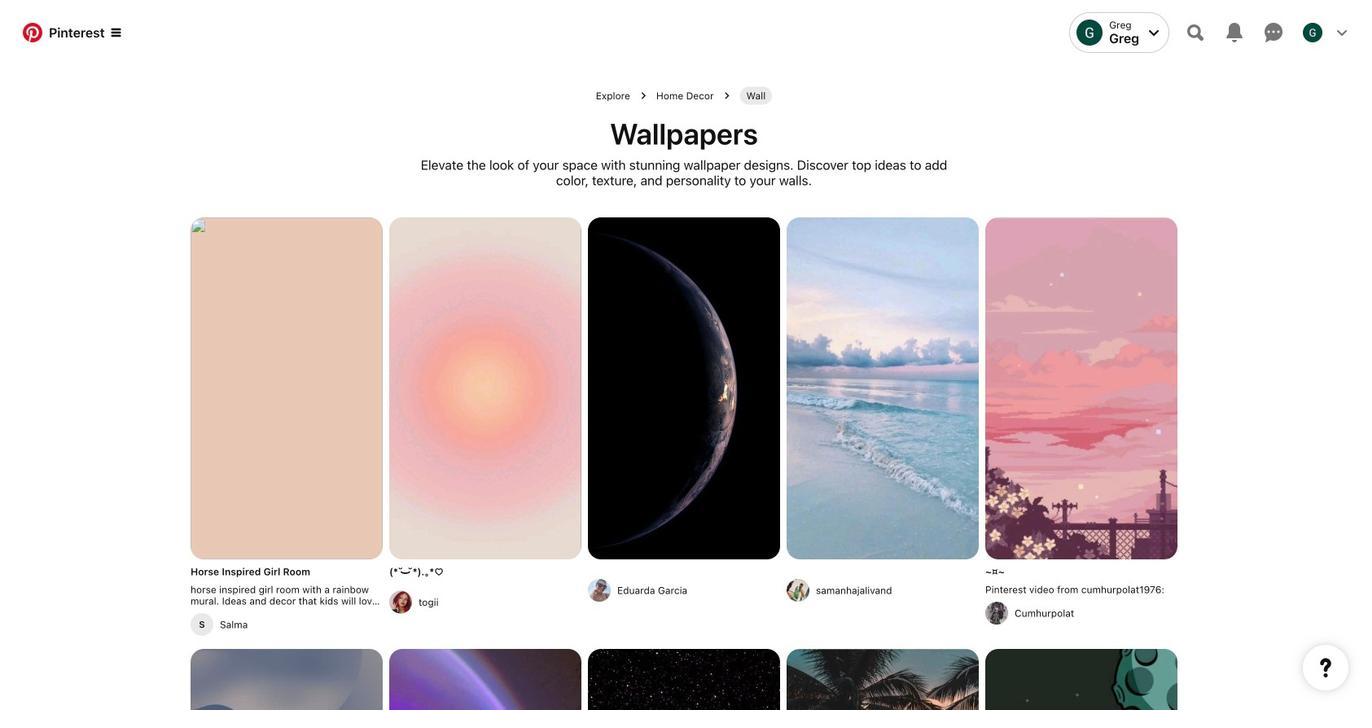 Task type: describe. For each thing, give the bounding box(es) containing it.
account switcher arrow icon image
[[1149, 28, 1159, 37]]

primary navigation header navigation
[[10, 3, 1358, 62]]

dynamic badge dropdown menu button image
[[111, 28, 121, 37]]

0 horizontal spatial greg image
[[1077, 20, 1103, 46]]



Task type: vqa. For each thing, say whether or not it's contained in the screenshot.
the right the Greg IMAGE
yes



Task type: locate. For each thing, give the bounding box(es) containing it.
pinterest image
[[23, 23, 42, 42]]

breadcrumb arrow image
[[724, 92, 730, 99]]

greg image
[[1077, 20, 1103, 46], [1303, 23, 1322, 42]]

breadcrumb arrow image
[[640, 92, 646, 99]]

avatar image
[[588, 579, 611, 602], [787, 579, 809, 602], [389, 591, 412, 614], [985, 602, 1008, 625]]

1 horizontal spatial greg image
[[1303, 23, 1322, 42]]



